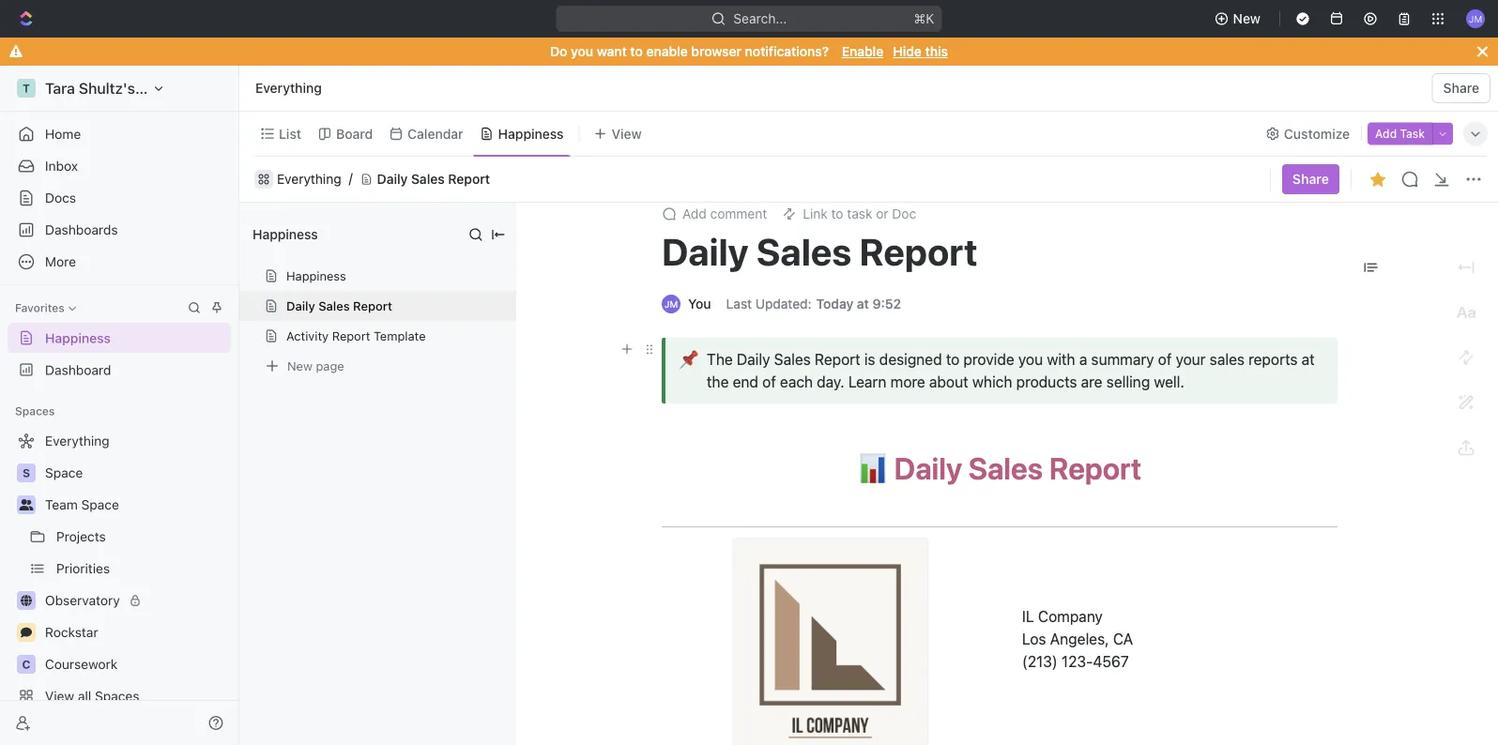 Task type: locate. For each thing, give the bounding box(es) containing it.
list link
[[275, 121, 301, 147]]

want
[[597, 44, 627, 59]]

tara shultz's workspace, , element
[[17, 79, 36, 98]]

add task button
[[1368, 123, 1433, 145]]

everything up list
[[255, 80, 322, 96]]

report down are
[[1049, 451, 1142, 487]]

spaces down dashboard
[[15, 405, 55, 418]]

template
[[374, 329, 426, 343]]

0 vertical spatial view
[[612, 126, 642, 141]]

1 horizontal spatial at
[[1302, 351, 1315, 369]]

0 horizontal spatial at
[[857, 297, 869, 312]]

0 horizontal spatial you
[[571, 44, 593, 59]]

jm up share 'button'
[[1469, 13, 1483, 24]]

1 horizontal spatial add
[[1375, 127, 1397, 140]]

do you want to enable browser notifications? enable hide this
[[550, 44, 948, 59]]

0 horizontal spatial to
[[630, 44, 643, 59]]

sales
[[411, 171, 445, 187], [757, 230, 852, 274], [318, 299, 350, 313], [774, 351, 811, 369], [969, 451, 1043, 487]]

sales down calendar link at top
[[411, 171, 445, 187]]

spaces right all at the bottom of page
[[95, 689, 139, 704]]

📌
[[679, 350, 696, 370]]

add left task
[[1375, 127, 1397, 140]]

customize button
[[1260, 121, 1356, 147]]

0 horizontal spatial new
[[287, 359, 313, 373]]

new inside button
[[1233, 11, 1261, 26]]

notifications?
[[745, 44, 829, 59]]

view inside button
[[612, 126, 642, 141]]

share
[[1444, 80, 1480, 96], [1293, 171, 1329, 187]]

daily
[[377, 171, 408, 187], [662, 230, 749, 274], [286, 299, 315, 313], [737, 351, 770, 369], [894, 451, 962, 487]]

1 vertical spatial jm
[[665, 299, 678, 310]]

0 horizontal spatial jm
[[665, 299, 678, 310]]

add left 'comment'
[[683, 207, 707, 222]]

sales up activity report template at top
[[318, 299, 350, 313]]

0 vertical spatial to
[[630, 44, 643, 59]]

team
[[45, 497, 78, 513]]

share down customize button
[[1293, 171, 1329, 187]]

1 vertical spatial spaces
[[95, 689, 139, 704]]

0 horizontal spatial view
[[45, 689, 74, 704]]

1 horizontal spatial new
[[1233, 11, 1261, 26]]

daily up end
[[737, 351, 770, 369]]

everything link down list
[[277, 171, 341, 187]]

0 horizontal spatial of
[[762, 374, 776, 392]]

1 horizontal spatial happiness link
[[494, 121, 564, 147]]

view down want
[[612, 126, 642, 141]]

dashboard
[[45, 362, 111, 378]]

0 vertical spatial new
[[1233, 11, 1261, 26]]

daily inside the daily sales report is designed to provide you with a summary of your sales reports at the end of each day. learn more about which products are selling well.
[[737, 351, 770, 369]]

docs link
[[8, 183, 231, 213]]

spaces inside tree
[[95, 689, 139, 704]]

(213)
[[1022, 654, 1058, 671]]

space
[[45, 465, 83, 481], [81, 497, 119, 513]]

link to task or doc
[[803, 207, 916, 222]]

2 horizontal spatial to
[[946, 351, 960, 369]]

0 vertical spatial share
[[1444, 80, 1480, 96]]

123-
[[1062, 654, 1093, 671]]

list
[[279, 126, 301, 141]]

space link
[[45, 458, 227, 488]]

0 horizontal spatial share
[[1293, 171, 1329, 187]]

view
[[612, 126, 642, 141], [45, 689, 74, 704]]

1 vertical spatial share
[[1293, 171, 1329, 187]]

daily sales report up activity report template at top
[[286, 299, 392, 313]]

you up products
[[1019, 351, 1043, 369]]

happiness
[[498, 126, 564, 141], [253, 227, 318, 242], [286, 269, 346, 283], [45, 330, 111, 346]]

daily sales report down link
[[662, 230, 978, 274]]

0 vertical spatial everything
[[255, 80, 322, 96]]

sales down link
[[757, 230, 852, 274]]

everything
[[255, 80, 322, 96], [277, 171, 341, 187], [45, 433, 109, 449]]

1 vertical spatial daily sales report
[[662, 230, 978, 274]]

add inside button
[[1375, 127, 1397, 140]]

of right end
[[762, 374, 776, 392]]

1 vertical spatial new
[[287, 359, 313, 373]]

tree containing everything
[[8, 426, 231, 744]]

0 horizontal spatial spaces
[[15, 405, 55, 418]]

1 horizontal spatial of
[[1158, 351, 1172, 369]]

view for view all spaces
[[45, 689, 74, 704]]

at right "reports" in the right top of the page
[[1302, 351, 1315, 369]]

well.
[[1154, 374, 1185, 392]]

1 horizontal spatial share
[[1444, 80, 1480, 96]]

tara shultz's workspace
[[45, 79, 217, 97]]

more button
[[8, 247, 231, 277]]

1 vertical spatial to
[[831, 207, 844, 222]]

0 vertical spatial spaces
[[15, 405, 55, 418]]

view inside tree
[[45, 689, 74, 704]]

to
[[630, 44, 643, 59], [831, 207, 844, 222], [946, 351, 960, 369]]

summary
[[1091, 351, 1154, 369]]

2 vertical spatial to
[[946, 351, 960, 369]]

today
[[816, 297, 854, 312]]

doc
[[892, 207, 916, 222]]

1 horizontal spatial view
[[612, 126, 642, 141]]

0 vertical spatial you
[[571, 44, 593, 59]]

space up team
[[45, 465, 83, 481]]

user group image
[[19, 499, 33, 511]]

1 vertical spatial add
[[683, 207, 707, 222]]

inbox
[[45, 158, 78, 174]]

your
[[1176, 351, 1206, 369]]

comment
[[710, 207, 767, 222]]

favorites button
[[8, 297, 83, 319]]

rockstar link
[[45, 618, 227, 648]]

new
[[1233, 11, 1261, 26], [287, 359, 313, 373]]

shultz's
[[79, 79, 135, 97]]

jm left you
[[665, 299, 678, 310]]

0 vertical spatial happiness link
[[494, 121, 564, 147]]

space up projects
[[81, 497, 119, 513]]

everything inside tree
[[45, 433, 109, 449]]

daily sales report down calendar link at top
[[377, 171, 490, 187]]

c
[[22, 658, 30, 671]]

link to task or doc button
[[775, 202, 924, 228]]

1 horizontal spatial jm
[[1469, 13, 1483, 24]]

observatory link
[[45, 586, 227, 616]]

dashboard link
[[8, 355, 231, 385]]

0 vertical spatial add
[[1375, 127, 1397, 140]]

spaces
[[15, 405, 55, 418], [95, 689, 139, 704]]

0 horizontal spatial add
[[683, 207, 707, 222]]

provide
[[964, 351, 1015, 369]]

everything link up list
[[251, 77, 327, 100]]

the
[[707, 374, 729, 392]]

1 vertical spatial happiness link
[[8, 323, 231, 353]]

updated:
[[756, 297, 812, 312]]

page
[[316, 359, 344, 373]]

📊 daily sales report
[[858, 451, 1142, 487]]

browser
[[691, 44, 742, 59]]

daily sales report
[[377, 171, 490, 187], [662, 230, 978, 274], [286, 299, 392, 313]]

you
[[688, 297, 711, 312]]

search...
[[734, 11, 787, 26]]

last
[[726, 297, 752, 312]]

tree
[[8, 426, 231, 744]]

sales up each
[[774, 351, 811, 369]]

to up about
[[946, 351, 960, 369]]

1 horizontal spatial you
[[1019, 351, 1043, 369]]

2 vertical spatial everything
[[45, 433, 109, 449]]

at left 9:52
[[857, 297, 869, 312]]

1 vertical spatial at
[[1302, 351, 1315, 369]]

of up well.
[[1158, 351, 1172, 369]]

report up page
[[332, 329, 370, 343]]

0 vertical spatial space
[[45, 465, 83, 481]]

report up day.
[[815, 351, 861, 369]]

more
[[45, 254, 76, 269]]

happiness link
[[494, 121, 564, 147], [8, 323, 231, 353]]

0 vertical spatial daily sales report
[[377, 171, 490, 187]]

1 vertical spatial view
[[45, 689, 74, 704]]

tree inside sidebar "navigation"
[[8, 426, 231, 744]]

which
[[972, 374, 1012, 392]]

to right link
[[831, 207, 844, 222]]

projects link
[[56, 522, 227, 552]]

report down calendar
[[448, 171, 490, 187]]

view button
[[587, 112, 648, 156]]

everything up team space
[[45, 433, 109, 449]]

ca
[[1113, 631, 1133, 649]]

about
[[929, 374, 969, 392]]

all
[[78, 689, 91, 704]]

view left all at the bottom of page
[[45, 689, 74, 704]]

dropdown menu image
[[1363, 259, 1380, 276]]

1 horizontal spatial spaces
[[95, 689, 139, 704]]

calendar link
[[404, 121, 463, 147]]

share down jm dropdown button
[[1444, 80, 1480, 96]]

1 vertical spatial you
[[1019, 351, 1043, 369]]

report up activity report template at top
[[353, 299, 392, 313]]

1 vertical spatial space
[[81, 497, 119, 513]]

1 horizontal spatial to
[[831, 207, 844, 222]]

new page
[[287, 359, 344, 373]]

happiness link down do
[[494, 121, 564, 147]]

report
[[448, 171, 490, 187], [860, 230, 978, 274], [353, 299, 392, 313], [332, 329, 370, 343], [815, 351, 861, 369], [1049, 451, 1142, 487]]

activity
[[286, 329, 329, 343]]

il
[[1022, 609, 1034, 626]]

you right do
[[571, 44, 593, 59]]

view all spaces
[[45, 689, 139, 704]]

you inside the daily sales report is designed to provide you with a summary of your sales reports at the end of each day. learn more about which products are selling well.
[[1019, 351, 1043, 369]]

happiness link up dashboard link
[[8, 323, 231, 353]]

to right want
[[630, 44, 643, 59]]

a
[[1079, 351, 1087, 369]]

everything link up 'space' link
[[8, 426, 227, 456]]

0 vertical spatial jm
[[1469, 13, 1483, 24]]

everything down list
[[277, 171, 341, 187]]



Task type: describe. For each thing, give the bounding box(es) containing it.
favorites
[[15, 301, 65, 315]]

comment image
[[21, 627, 32, 638]]

0 vertical spatial of
[[1158, 351, 1172, 369]]

new for new
[[1233, 11, 1261, 26]]

globe image
[[21, 595, 32, 606]]

hide
[[893, 44, 922, 59]]

priorities
[[56, 561, 110, 576]]

sales inside the daily sales report is designed to provide you with a summary of your sales reports at the end of each day. learn more about which products are selling well.
[[774, 351, 811, 369]]

coursework
[[45, 657, 118, 672]]

📊
[[858, 451, 888, 487]]

0 vertical spatial everything link
[[251, 77, 327, 100]]

day.
[[817, 374, 845, 392]]

at inside the daily sales report is designed to provide you with a summary of your sales reports at the end of each day. learn more about which products are selling well.
[[1302, 351, 1315, 369]]

daily down the add comment
[[662, 230, 749, 274]]

sidebar navigation
[[0, 66, 243, 745]]

jm button
[[1461, 4, 1491, 34]]

selling
[[1107, 374, 1150, 392]]

activity report template
[[286, 329, 426, 343]]

board link
[[332, 121, 373, 147]]

angeles,
[[1050, 631, 1109, 649]]

to inside the daily sales report is designed to provide you with a summary of your sales reports at the end of each day. learn more about which products are selling well.
[[946, 351, 960, 369]]

daily right 📊 on the right of the page
[[894, 451, 962, 487]]

0 vertical spatial at
[[857, 297, 869, 312]]

observatory
[[45, 593, 120, 608]]

coursework link
[[45, 650, 227, 680]]

new button
[[1207, 4, 1272, 34]]

reports
[[1249, 351, 1298, 369]]

this
[[925, 44, 948, 59]]

calendar
[[408, 126, 463, 141]]

add task
[[1375, 127, 1425, 140]]

workspace
[[139, 79, 217, 97]]

0 horizontal spatial happiness link
[[8, 323, 231, 353]]

share inside share 'button'
[[1444, 80, 1480, 96]]

team space link
[[45, 490, 227, 520]]

inbox link
[[8, 151, 231, 181]]

home link
[[8, 119, 231, 149]]

los
[[1022, 631, 1046, 649]]

happiness inside sidebar "navigation"
[[45, 330, 111, 346]]

company
[[1038, 609, 1103, 626]]

daily down calendar link at top
[[377, 171, 408, 187]]

board
[[336, 126, 373, 141]]

sales
[[1210, 351, 1245, 369]]

projects
[[56, 529, 106, 545]]

docs
[[45, 190, 76, 206]]

il company los angeles, ca (213) 123-4567
[[1022, 609, 1133, 671]]

learn
[[849, 374, 887, 392]]

view for view
[[612, 126, 642, 141]]

add for add comment
[[683, 207, 707, 222]]

customize
[[1284, 126, 1350, 141]]

products
[[1016, 374, 1077, 392]]

1 vertical spatial everything link
[[277, 171, 341, 187]]

1 vertical spatial of
[[762, 374, 776, 392]]

task
[[1400, 127, 1425, 140]]

space, , element
[[17, 464, 36, 483]]

t
[[23, 82, 30, 95]]

enable
[[842, 44, 884, 59]]

new for new page
[[287, 359, 313, 373]]

to inside dropdown button
[[831, 207, 844, 222]]

add for add task
[[1375, 127, 1397, 140]]

s
[[22, 467, 30, 480]]

tara
[[45, 79, 75, 97]]

1 vertical spatial everything
[[277, 171, 341, 187]]

view all spaces link
[[8, 682, 227, 712]]

dashboards
[[45, 222, 118, 238]]

with
[[1047, 351, 1076, 369]]

task
[[847, 207, 873, 222]]

end
[[733, 374, 759, 392]]

daily up activity
[[286, 299, 315, 313]]

dashboards link
[[8, 215, 231, 245]]

is
[[865, 351, 876, 369]]

report inside the daily sales report is designed to provide you with a summary of your sales reports at the end of each day. learn more about which products are selling well.
[[815, 351, 861, 369]]

rockstar
[[45, 625, 98, 640]]

coursework, , element
[[17, 655, 36, 674]]

share button
[[1432, 73, 1491, 103]]

9:52
[[873, 297, 901, 312]]

priorities link
[[56, 554, 227, 584]]

enable
[[646, 44, 688, 59]]

or
[[876, 207, 889, 222]]

report down doc at the right top
[[860, 230, 978, 274]]

sales down which on the right bottom of page
[[969, 451, 1043, 487]]

home
[[45, 126, 81, 142]]

2 vertical spatial daily sales report
[[286, 299, 392, 313]]

add comment
[[683, 207, 767, 222]]

view button
[[587, 121, 648, 147]]

⌘k
[[914, 11, 934, 26]]

the
[[707, 351, 733, 369]]

jm inside dropdown button
[[1469, 13, 1483, 24]]

2 vertical spatial everything link
[[8, 426, 227, 456]]

last updated: today at 9:52
[[726, 297, 901, 312]]

the daily sales report is designed to provide you with a summary of your sales reports at the end of each day. learn more about which products are selling well.
[[707, 351, 1319, 392]]



Task type: vqa. For each thing, say whether or not it's contained in the screenshot.
Daily
yes



